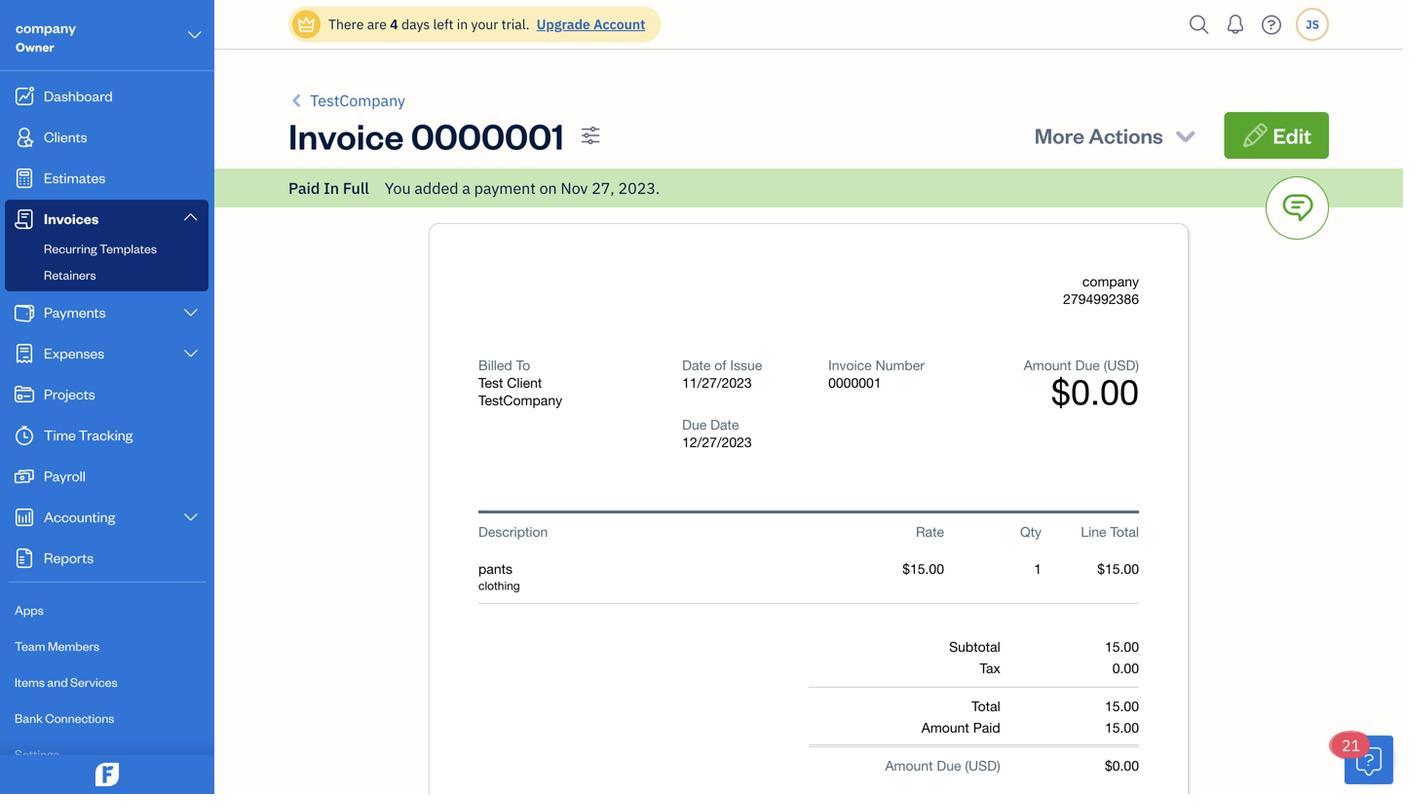 Task type: locate. For each thing, give the bounding box(es) containing it.
total amount paid
[[922, 699, 1001, 736]]

chevron large down image for payments
[[182, 305, 200, 321]]

date up 12/27/2023
[[711, 417, 739, 433]]

0 horizontal spatial due
[[683, 417, 707, 433]]

js button
[[1297, 8, 1330, 41]]

1 horizontal spatial 0000001
[[829, 375, 882, 391]]

2 vertical spatial 15.00
[[1106, 720, 1140, 736]]

0 horizontal spatial js
[[299, 93, 317, 114]]

0 vertical spatial due
[[1076, 357, 1101, 373]]

27,
[[592, 178, 615, 198]]

view comments image
[[1282, 177, 1316, 239]]

paid in full
[[289, 178, 369, 198]]

0 horizontal spatial testcompany
[[310, 90, 406, 111]]

0 vertical spatial in
[[457, 15, 468, 33]]

0000001 inside invoice number 0000001
[[829, 375, 882, 391]]

pencil image
[[1243, 122, 1270, 149]]

settings for this invoice image
[[581, 125, 601, 146]]

0 vertical spatial client
[[364, 129, 400, 147]]

chevron large down image for expenses
[[182, 346, 200, 362]]

$15.00 down "rate"
[[903, 561, 945, 577]]

crown image
[[296, 14, 317, 35]]

$0.00
[[1052, 371, 1140, 412], [1106, 758, 1140, 774]]

chevron large down image inside accounting link
[[182, 510, 200, 526]]

$0.00 inside amount due ( usd ) $0.00
[[1052, 371, 1140, 412]]

( down total amount paid at the right
[[966, 758, 969, 774]]

upgrade account link
[[533, 15, 646, 33]]

0000001 up payment
[[411, 112, 565, 158]]

0 vertical spatial usd
[[1108, 357, 1136, 373]]

test down 'billed'
[[479, 375, 503, 391]]

1 vertical spatial js
[[299, 93, 317, 114]]

amount for amount due ( usd ) $0.00
[[1024, 357, 1072, 373]]

your
[[471, 15, 499, 33], [475, 129, 502, 147]]

2023.
[[619, 178, 660, 198]]

0 horizontal spatial test
[[335, 129, 361, 147]]

1 vertical spatial total
[[972, 699, 1001, 715]]

amount down total amount paid at the right
[[886, 758, 934, 774]]

invoice for invoice 0000001
[[289, 112, 404, 158]]

you
[[385, 178, 411, 198]]

0 vertical spatial (
[[1104, 357, 1108, 373]]

1 vertical spatial 15.00
[[1106, 699, 1140, 715]]

due for amount due ( usd ) $0.00
[[1076, 357, 1101, 373]]

company
[[16, 18, 76, 37], [1083, 273, 1140, 290]]

client down to
[[507, 375, 542, 391]]

due down total amount paid at the right
[[937, 758, 962, 774]]

amount up amount due ( usd )
[[922, 720, 970, 736]]

1 vertical spatial your
[[475, 129, 502, 147]]

usd inside amount due ( usd ) $0.00
[[1108, 357, 1136, 373]]

total
[[1111, 524, 1140, 540], [972, 699, 1001, 715]]

nov
[[561, 178, 588, 198]]

0 horizontal spatial invoice
[[289, 112, 404, 158]]

1 vertical spatial 0000001
[[829, 375, 882, 391]]

amount
[[1024, 357, 1072, 373], [922, 720, 970, 736], [886, 758, 934, 774]]

1 horizontal spatial testcompany
[[479, 392, 563, 409]]

expenses link
[[5, 334, 209, 373]]

services
[[70, 674, 118, 690]]

) down total amount paid at the right
[[997, 758, 1001, 774]]

1 vertical spatial paid
[[974, 720, 1001, 736]]

company up owner
[[16, 18, 76, 37]]

in left 'full'
[[324, 178, 339, 198]]

js
[[1307, 17, 1320, 32], [299, 93, 317, 114]]

usd down 2794992386
[[1108, 357, 1136, 373]]

0 horizontal spatial total
[[972, 699, 1001, 715]]

1 horizontal spatial usd
[[1108, 357, 1136, 373]]

0 vertical spatial test
[[335, 129, 361, 147]]

1 horizontal spatial invoice
[[829, 357, 872, 373]]

subtotal tax
[[950, 639, 1001, 677]]

0 vertical spatial date
[[683, 357, 711, 373]]

chevronleft image
[[289, 89, 307, 112]]

1 horizontal spatial (
[[1104, 357, 1108, 373]]

1 vertical spatial invoice
[[829, 357, 872, 373]]

invoice up 'full'
[[289, 112, 404, 158]]

1 horizontal spatial in
[[457, 15, 468, 33]]

js inside dropdown button
[[1307, 17, 1320, 32]]

0 vertical spatial invoice
[[289, 112, 404, 158]]

accounting link
[[5, 498, 209, 537]]

1 vertical spatial in
[[324, 178, 339, 198]]

amount due ( usd )
[[886, 758, 1001, 774]]

1 horizontal spatial test
[[479, 375, 503, 391]]

usd
[[1108, 357, 1136, 373], [969, 758, 997, 774]]

company for company owner
[[16, 18, 76, 37]]

2 vertical spatial amount
[[886, 758, 934, 774]]

total down tax
[[972, 699, 1001, 715]]

client
[[364, 129, 400, 147], [507, 375, 542, 391]]

0 horizontal spatial 0000001
[[411, 112, 565, 158]]

js right go to help image
[[1307, 17, 1320, 32]]

total right 'line'
[[1111, 524, 1140, 540]]

1 horizontal spatial client
[[507, 375, 542, 391]]

paid up amount due ( usd )
[[974, 720, 1001, 736]]

1 horizontal spatial )
[[1136, 357, 1140, 373]]

chevron large down image
[[186, 23, 204, 47], [182, 305, 200, 321], [182, 346, 200, 362], [182, 510, 200, 526]]

your left trial.
[[471, 15, 499, 33]]

1 vertical spatial due
[[683, 417, 707, 433]]

clients
[[44, 127, 87, 146]]

chevron large down image inside expenses link
[[182, 346, 200, 362]]

chevron large down image inside payments link
[[182, 305, 200, 321]]

1 horizontal spatial company
[[1083, 273, 1140, 290]]

amount down 2794992386
[[1024, 357, 1072, 373]]

client left will
[[364, 129, 400, 147]]

your right receive
[[475, 129, 502, 147]]

2 15.00 from the top
[[1106, 699, 1140, 715]]

1 vertical spatial usd
[[969, 758, 997, 774]]

date left of
[[683, 357, 711, 373]]

0000001
[[411, 112, 565, 158], [829, 375, 882, 391]]

resource center badge image
[[1345, 736, 1394, 785]]

( for amount due ( usd )
[[966, 758, 969, 774]]

0 horizontal spatial paid
[[289, 178, 320, 198]]

$0.00 down 15.00 15.00
[[1106, 758, 1140, 774]]

line total
[[1082, 524, 1140, 540]]

0000001 down number
[[829, 375, 882, 391]]

0 vertical spatial )
[[1136, 357, 1140, 373]]

money image
[[13, 467, 36, 487]]

1 horizontal spatial paid
[[974, 720, 1001, 736]]

testcompany down to
[[479, 392, 563, 409]]

0 horizontal spatial client
[[364, 129, 400, 147]]

1 vertical spatial amount
[[922, 720, 970, 736]]

company owner
[[16, 18, 76, 55]]

owner
[[16, 39, 54, 55]]

1 horizontal spatial total
[[1111, 524, 1140, 540]]

due date 12/27/2023
[[683, 417, 752, 450]]

1 vertical spatial )
[[997, 758, 1001, 774]]

items and services
[[15, 674, 118, 690]]

recurring
[[44, 240, 97, 256]]

days
[[402, 15, 430, 33]]

invoice inside invoice number 0000001
[[829, 357, 872, 373]]

0 horizontal spatial company
[[16, 18, 76, 37]]

2 $15.00 from the left
[[1098, 561, 1140, 577]]

$15.00
[[903, 561, 945, 577], [1098, 561, 1140, 577]]

invoice 0000001
[[289, 112, 565, 158]]

expense image
[[13, 344, 36, 364]]

test down testcompany "button"
[[335, 129, 361, 147]]

amount for amount due ( usd )
[[886, 758, 934, 774]]

1 vertical spatial testcompany
[[479, 392, 563, 409]]

company inside main 'element'
[[16, 18, 76, 37]]

$15.00 down line total
[[1098, 561, 1140, 577]]

members
[[48, 638, 100, 654]]

due up 12/27/2023
[[683, 417, 707, 433]]

1 horizontal spatial $15.00
[[1098, 561, 1140, 577]]

0 horizontal spatial $15.00
[[903, 561, 945, 577]]

0 vertical spatial amount
[[1024, 357, 1072, 373]]

0 vertical spatial 15.00
[[1106, 639, 1140, 655]]

will
[[403, 129, 424, 147]]

chevron large down image for accounting
[[182, 510, 200, 526]]

qty
[[1021, 524, 1042, 540]]

test inside billed to test client testcompany
[[479, 375, 503, 391]]

expenses
[[44, 344, 105, 362]]

js down crown image
[[299, 93, 317, 114]]

chevron large down image
[[182, 209, 200, 225]]

retainers
[[44, 267, 96, 283]]

bank connections link
[[5, 702, 209, 736]]

due inside amount due ( usd ) $0.00
[[1076, 357, 1101, 373]]

0 vertical spatial 0000001
[[411, 112, 565, 158]]

company inside company 2794992386
[[1083, 273, 1140, 290]]

more actions button
[[1018, 112, 1217, 159]]

2 horizontal spatial due
[[1076, 357, 1101, 373]]

project image
[[13, 385, 36, 405]]

due inside due date 12/27/2023
[[683, 417, 707, 433]]

0 horizontal spatial (
[[966, 758, 969, 774]]

) inside amount due ( usd ) $0.00
[[1136, 357, 1140, 373]]

usd for amount due ( usd )
[[969, 758, 997, 774]]

paid left 'full'
[[289, 178, 320, 198]]

0 vertical spatial paid
[[289, 178, 320, 198]]

0 vertical spatial js
[[1307, 17, 1320, 32]]

due down 2794992386
[[1076, 357, 1101, 373]]

company up 2794992386
[[1083, 273, 1140, 290]]

testcompany right chevronleft image
[[310, 90, 406, 111]]

time
[[44, 426, 76, 444]]

company 2794992386
[[1064, 273, 1140, 307]]

$0.00 down 2794992386
[[1052, 371, 1140, 412]]

estimates
[[44, 168, 106, 187]]

( inside amount due ( usd ) $0.00
[[1104, 357, 1108, 373]]

usd down total amount paid at the right
[[969, 758, 997, 774]]

amount inside amount due ( usd ) $0.00
[[1024, 357, 1072, 373]]

dashboard image
[[13, 87, 36, 106]]

15.00
[[1106, 639, 1140, 655], [1106, 699, 1140, 715], [1106, 720, 1140, 736]]

of
[[715, 357, 727, 373]]

0 vertical spatial company
[[16, 18, 76, 37]]

1 vertical spatial client
[[507, 375, 542, 391]]

amount inside total amount paid
[[922, 720, 970, 736]]

) down 2794992386
[[1136, 357, 1140, 373]]

in right left
[[457, 15, 468, 33]]

1 vertical spatial date
[[711, 417, 739, 433]]

by
[[563, 129, 578, 147]]

2794992386
[[1064, 291, 1140, 307]]

paid
[[289, 178, 320, 198], [974, 720, 1001, 736]]

15.00 for 15.00 0.00
[[1106, 639, 1140, 655]]

1 horizontal spatial due
[[937, 758, 962, 774]]

dashboard
[[44, 86, 113, 105]]

0 horizontal spatial usd
[[969, 758, 997, 774]]

items
[[15, 674, 45, 690]]

)
[[1136, 357, 1140, 373], [997, 758, 1001, 774]]

invoice left number
[[829, 357, 872, 373]]

date of issue 11/27/2023
[[683, 357, 763, 391]]

chart image
[[13, 508, 36, 527]]

you added a payment on nov 27, 2023.
[[385, 178, 660, 198]]

1 horizontal spatial js
[[1307, 17, 1320, 32]]

11/27/2023
[[683, 375, 752, 391]]

2 vertical spatial due
[[937, 758, 962, 774]]

description
[[479, 524, 548, 540]]

projects
[[44, 385, 95, 403]]

12/27/2023
[[683, 434, 752, 450]]

1 vertical spatial test
[[479, 375, 503, 391]]

0 vertical spatial $0.00
[[1052, 371, 1140, 412]]

actions
[[1089, 121, 1164, 149]]

0 horizontal spatial )
[[997, 758, 1001, 774]]

( down 2794992386
[[1104, 357, 1108, 373]]

1
[[1035, 561, 1042, 577]]

0 vertical spatial testcompany
[[310, 90, 406, 111]]

1 vertical spatial company
[[1083, 273, 1140, 290]]

testcompany
[[310, 90, 406, 111], [479, 392, 563, 409]]

billed
[[479, 357, 513, 373]]

bank connections
[[15, 710, 114, 726]]

1 15.00 from the top
[[1106, 639, 1140, 655]]

1 vertical spatial (
[[966, 758, 969, 774]]

invoice
[[289, 112, 404, 158], [829, 357, 872, 373]]



Task type: describe. For each thing, give the bounding box(es) containing it.
1 $15.00 from the left
[[903, 561, 945, 577]]

reports link
[[5, 539, 209, 578]]

chevrondown image
[[1173, 122, 1200, 149]]

apps
[[15, 602, 44, 618]]

timer image
[[13, 426, 36, 446]]

invoices
[[44, 209, 99, 228]]

client image
[[13, 128, 36, 147]]

on
[[540, 178, 557, 198]]

left
[[433, 15, 454, 33]]

estimate image
[[13, 169, 36, 188]]

tax
[[980, 661, 1001, 677]]

0 vertical spatial total
[[1111, 524, 1140, 540]]

edit
[[1274, 121, 1312, 149]]

time tracking link
[[5, 416, 209, 455]]

payroll
[[44, 467, 86, 485]]

amount due ( usd ) $0.00
[[1024, 357, 1140, 412]]

test client will receive your message by email.
[[335, 129, 619, 147]]

added
[[415, 178, 459, 198]]

team members link
[[5, 630, 209, 664]]

payroll link
[[5, 457, 209, 496]]

( for amount due ( usd ) $0.00
[[1104, 357, 1108, 373]]

recurring templates link
[[9, 237, 205, 260]]

date inside due date 12/27/2023
[[711, 417, 739, 433]]

testcompany button
[[289, 89, 406, 112]]

bank
[[15, 710, 43, 726]]

rate
[[916, 524, 945, 540]]

4
[[390, 15, 398, 33]]

freshbooks image
[[92, 763, 123, 787]]

tracking
[[79, 426, 133, 444]]

a
[[462, 178, 471, 198]]

to
[[516, 357, 531, 373]]

15.00 15.00
[[1106, 699, 1140, 736]]

reports
[[44, 548, 94, 567]]

0 vertical spatial your
[[471, 15, 499, 33]]

items and services link
[[5, 666, 209, 700]]

invoice image
[[13, 210, 36, 229]]

notifications image
[[1221, 5, 1252, 44]]

upgrade
[[537, 15, 591, 33]]

trial.
[[502, 15, 530, 33]]

number
[[876, 357, 925, 373]]

invoice number 0000001
[[829, 357, 925, 391]]

dashboard link
[[5, 77, 209, 116]]

settings link
[[5, 738, 209, 772]]

total inside total amount paid
[[972, 699, 1001, 715]]

company for company 2794992386
[[1083, 273, 1140, 290]]

15.00 0.00
[[1106, 639, 1140, 677]]

team
[[15, 638, 45, 654]]

15.00 for 15.00 15.00
[[1106, 699, 1140, 715]]

account
[[594, 15, 646, 33]]

subtotal
[[950, 639, 1001, 655]]

line
[[1082, 524, 1107, 540]]

projects link
[[5, 375, 209, 414]]

usd for amount due ( usd ) $0.00
[[1108, 357, 1136, 373]]

recurring templates
[[44, 240, 157, 256]]

search image
[[1185, 10, 1216, 39]]

pants clothing
[[479, 561, 520, 593]]

main element
[[0, 0, 263, 795]]

there
[[329, 15, 364, 33]]

payments link
[[5, 293, 209, 332]]

are
[[367, 15, 387, 33]]

accounting
[[44, 507, 115, 526]]

due for amount due ( usd )
[[937, 758, 962, 774]]

there are 4 days left in your trial. upgrade account
[[329, 15, 646, 33]]

team members
[[15, 638, 100, 654]]

templates
[[100, 240, 157, 256]]

pants
[[479, 561, 513, 577]]

3 15.00 from the top
[[1106, 720, 1140, 736]]

1 vertical spatial $0.00
[[1106, 758, 1140, 774]]

settings
[[15, 746, 59, 762]]

) for amount due ( usd ) $0.00
[[1136, 357, 1140, 373]]

go to help image
[[1257, 10, 1288, 39]]

date inside date of issue 11/27/2023
[[683, 357, 711, 373]]

invoices link
[[5, 200, 209, 237]]

clothing
[[479, 579, 520, 593]]

testcompany inside "button"
[[310, 90, 406, 111]]

21
[[1343, 736, 1361, 756]]

payment
[[474, 178, 536, 198]]

and
[[47, 674, 68, 690]]

payments
[[44, 303, 106, 321]]

email.
[[581, 129, 619, 147]]

0 horizontal spatial in
[[324, 178, 339, 198]]

paid inside total amount paid
[[974, 720, 1001, 736]]

payment image
[[13, 303, 36, 323]]

report image
[[13, 549, 36, 568]]

invoice for invoice number 0000001
[[829, 357, 872, 373]]

time tracking
[[44, 426, 133, 444]]

0.00
[[1113, 661, 1140, 677]]

connections
[[45, 710, 114, 726]]

message
[[506, 129, 560, 147]]

clients link
[[5, 118, 209, 157]]

retainers link
[[9, 263, 205, 287]]

Send a message text field
[[335, 84, 1327, 127]]

full
[[343, 178, 369, 198]]

21 button
[[1333, 733, 1394, 785]]

) for amount due ( usd )
[[997, 758, 1001, 774]]

client inside billed to test client testcompany
[[507, 375, 542, 391]]



Task type: vqa. For each thing, say whether or not it's contained in the screenshot.
topmost the 'online'
no



